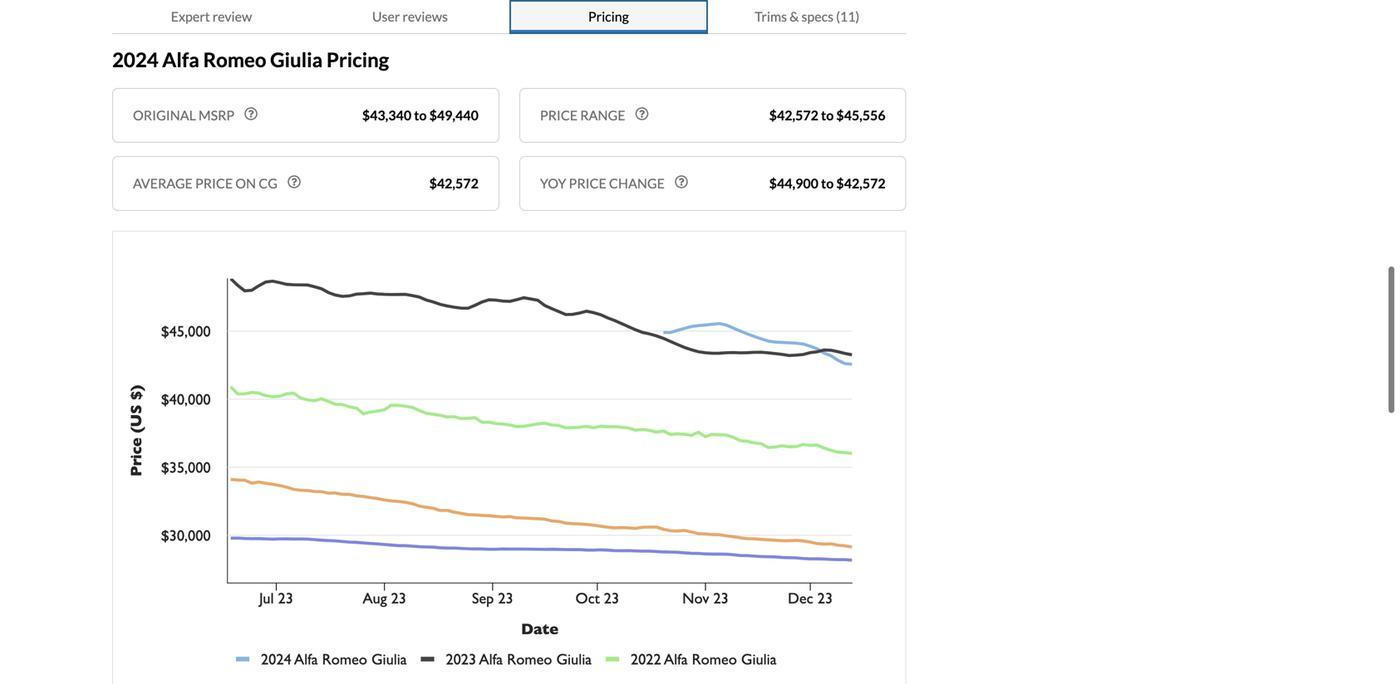 Task type: locate. For each thing, give the bounding box(es) containing it.
$42,572 left $45,556
[[769, 107, 819, 123]]

question circle image right the change
[[675, 175, 688, 189]]

msrp
[[199, 107, 235, 123]]

pricing inside tab
[[588, 8, 629, 25]]

question circle image right cg
[[288, 175, 301, 189]]

price
[[195, 175, 233, 192], [569, 175, 607, 192]]

trims & specs (11)
[[755, 8, 860, 25]]

$42,572 down $49,440 on the top of the page
[[429, 175, 479, 192]]

$42,572 for $42,572 to $45,556
[[769, 107, 819, 123]]

question circle image for original msrp
[[245, 107, 258, 121]]

0 horizontal spatial $42,572
[[429, 175, 479, 192]]

1 question circle image from the left
[[245, 107, 258, 121]]

$42,572 right $44,900 at the top of the page
[[836, 175, 886, 192]]

question circle image right range
[[635, 107, 649, 121]]

$42,572 for $42,572
[[429, 175, 479, 192]]

1 price from the left
[[195, 175, 233, 192]]

original msrp
[[133, 107, 235, 123]]

$49,440
[[429, 107, 479, 123]]

0 horizontal spatial question circle image
[[245, 107, 258, 121]]

pricing
[[588, 8, 629, 25], [326, 48, 389, 72]]

$44,900
[[769, 175, 819, 192]]

alfa
[[162, 48, 199, 72]]

question circle image
[[245, 107, 258, 121], [635, 107, 649, 121]]

&
[[790, 8, 799, 25]]

tab list
[[112, 0, 906, 34]]

question circle image for price range
[[635, 107, 649, 121]]

trims
[[755, 8, 787, 25]]

change
[[609, 175, 665, 192]]

1 horizontal spatial question circle image
[[635, 107, 649, 121]]

0 vertical spatial pricing
[[588, 8, 629, 25]]

to for $43,340
[[414, 107, 427, 123]]

0 horizontal spatial price
[[195, 175, 233, 192]]

2 price from the left
[[569, 175, 607, 192]]

2 question circle image from the left
[[635, 107, 649, 121]]

0 horizontal spatial question circle image
[[288, 175, 301, 189]]

to left $45,556
[[821, 107, 834, 123]]

price for average
[[195, 175, 233, 192]]

1 horizontal spatial price
[[569, 175, 607, 192]]

giulia
[[270, 48, 323, 72]]

tab panel
[[112, 0, 906, 15]]

price right yoy
[[569, 175, 607, 192]]

to right $44,900 at the top of the page
[[821, 175, 834, 192]]

1 horizontal spatial $42,572
[[769, 107, 819, 123]]

1 horizontal spatial pricing
[[588, 8, 629, 25]]

$44,900 to $42,572
[[769, 175, 886, 192]]

$45,556
[[836, 107, 886, 123]]

tab list containing expert review
[[112, 0, 906, 34]]

to
[[414, 107, 427, 123], [821, 107, 834, 123], [821, 175, 834, 192]]

$42,572
[[769, 107, 819, 123], [429, 175, 479, 192], [836, 175, 886, 192]]

cg
[[259, 175, 278, 192]]

expert
[[171, 8, 210, 25]]

question circle image for average price on cg
[[288, 175, 301, 189]]

1 horizontal spatial question circle image
[[675, 175, 688, 189]]

question circle image
[[288, 175, 301, 189], [675, 175, 688, 189]]

2024
[[112, 48, 158, 72]]

1 question circle image from the left
[[288, 175, 301, 189]]

range
[[580, 107, 625, 123]]

expert review
[[171, 8, 252, 25]]

2 question circle image from the left
[[675, 175, 688, 189]]

average price on cg
[[133, 175, 278, 192]]

1 vertical spatial pricing
[[326, 48, 389, 72]]

romeo
[[203, 48, 266, 72]]

yoy price change
[[540, 175, 665, 192]]

question circle image right msrp
[[245, 107, 258, 121]]

price left on
[[195, 175, 233, 192]]

reviews
[[403, 8, 448, 25]]

to right $43,340
[[414, 107, 427, 123]]

$43,340 to $49,440
[[362, 107, 479, 123]]

user
[[372, 8, 400, 25]]



Task type: describe. For each thing, give the bounding box(es) containing it.
question circle image for yoy price change
[[675, 175, 688, 189]]

average
[[133, 175, 193, 192]]

original
[[133, 107, 196, 123]]

specs
[[802, 8, 834, 25]]

2024 alfa romeo giulia pricing
[[112, 48, 389, 72]]

(11)
[[836, 8, 860, 25]]

on
[[235, 175, 256, 192]]

to for $44,900
[[821, 175, 834, 192]]

review
[[213, 8, 252, 25]]

$43,340
[[362, 107, 411, 123]]

price for yoy
[[569, 175, 607, 192]]

price range
[[540, 107, 625, 123]]

to for $42,572
[[821, 107, 834, 123]]

0 horizontal spatial pricing
[[326, 48, 389, 72]]

user reviews tab
[[311, 0, 509, 34]]

yoy
[[540, 175, 566, 192]]

pricing tab
[[509, 0, 708, 34]]

expert review tab
[[112, 0, 311, 34]]

2 horizontal spatial $42,572
[[836, 175, 886, 192]]

trims & specs (11) tab
[[708, 0, 906, 34]]

user reviews
[[372, 8, 448, 25]]

price
[[540, 107, 578, 123]]

$42,572 to $45,556
[[769, 107, 886, 123]]



Task type: vqa. For each thing, say whether or not it's contained in the screenshot.
"Viewed"
no



